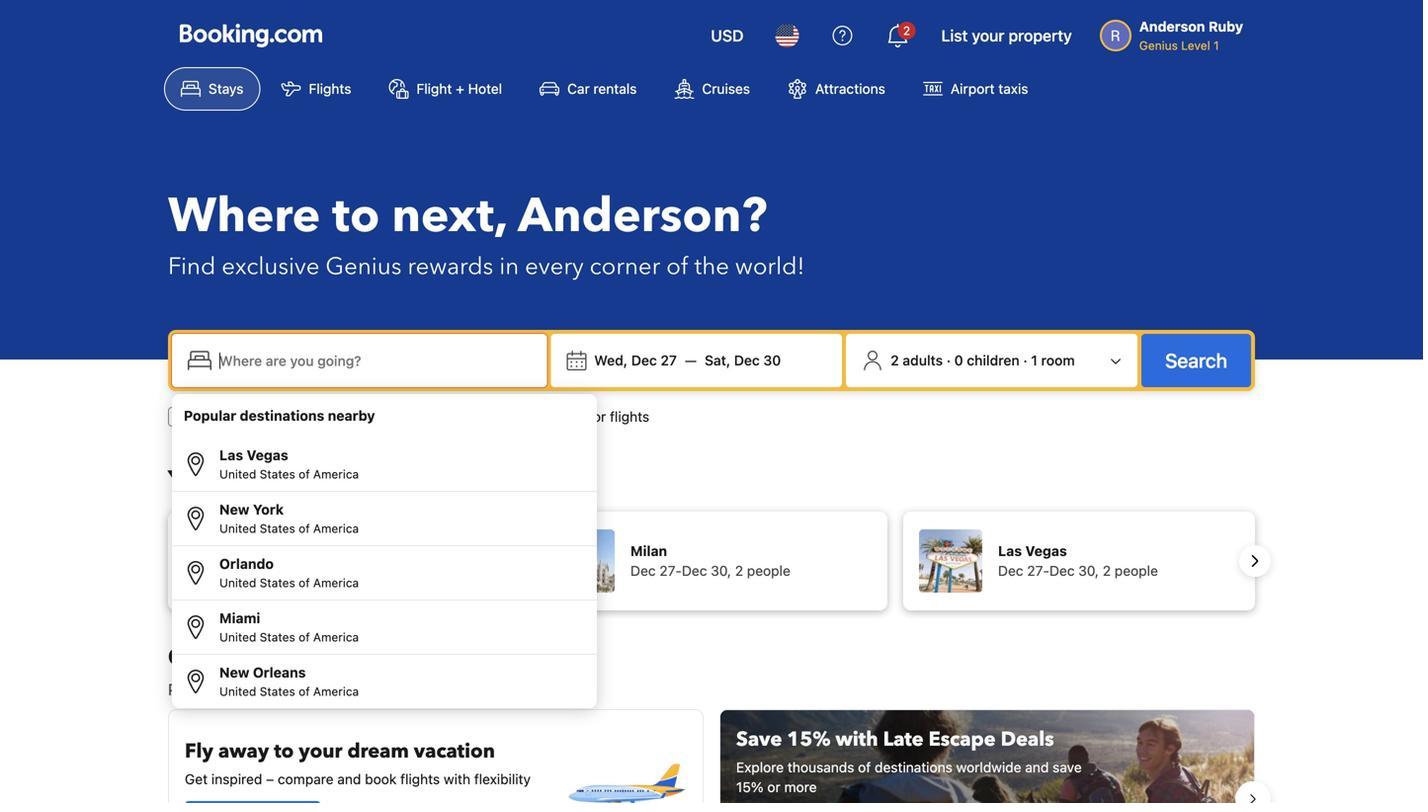 Task type: describe. For each thing, give the bounding box(es) containing it.
+
[[456, 81, 464, 97]]

1 inside anderson ruby genius level 1
[[1214, 39, 1219, 52]]

vegas for 27-
[[1025, 543, 1067, 559]]

miami united states of america
[[219, 610, 359, 644]]

united for orleans
[[219, 685, 256, 699]]

thousands
[[788, 760, 854, 776]]

new orleans united states of america
[[219, 665, 359, 699]]

for inside "offers promotions, deals, and special offers for you"
[[436, 680, 456, 699]]

york
[[253, 502, 284, 518]]

2 button
[[874, 12, 922, 59]]

you
[[460, 680, 486, 699]]

of inside miami united states of america
[[299, 631, 310, 644]]

fly away to your dream vacation get inspired – compare and book flights with flexibility
[[185, 738, 531, 788]]

people inside milan dec 27-dec 30, 2 people
[[747, 563, 791, 579]]

level
[[1181, 39, 1210, 52]]

rentals
[[594, 81, 637, 97]]

30, for las vegas
[[1079, 563, 1099, 579]]

your account menu anderson ruby genius level 1 element
[[1100, 9, 1251, 54]]

rewards
[[408, 251, 493, 283]]

with inside save 15% with late escape deals explore thousands of destinations worldwide and save 15% or more
[[836, 726, 878, 754]]

usd button
[[699, 12, 756, 59]]

1 vertical spatial 15%
[[736, 779, 764, 796]]

2 adults · 0 children · 1 room button
[[854, 342, 1130, 380]]

children
[[967, 352, 1020, 369]]

deals,
[[258, 680, 301, 699]]

car
[[567, 81, 590, 97]]

states for vegas
[[260, 468, 295, 481]]

usd
[[711, 26, 744, 45]]

of inside save 15% with late escape deals explore thousands of destinations worldwide and save 15% or more
[[858, 760, 871, 776]]

2 adults · 0 children · 1 room
[[891, 352, 1075, 369]]

1 · from the left
[[947, 352, 951, 369]]

away
[[218, 738, 269, 765]]

miami
[[219, 610, 260, 627]]

america for vegas
[[313, 468, 359, 481]]

america inside orlando united states of america
[[313, 576, 359, 590]]

your
[[168, 464, 220, 497]]

america for york
[[313, 522, 359, 536]]

popular destinations nearby
[[184, 408, 375, 424]]

next,
[[392, 184, 507, 249]]

united inside orlando united states of america
[[219, 576, 256, 590]]

destinations inside save 15% with late escape deals explore thousands of destinations worldwide and save 15% or more
[[875, 760, 953, 776]]

promotions,
[[168, 680, 254, 699]]

explore
[[736, 760, 784, 776]]

of inside new orleans united states of america
[[299, 685, 310, 699]]

list your property
[[941, 26, 1072, 45]]

save 15% with late escape deals explore thousands of destinations worldwide and save 15% or more
[[736, 726, 1082, 796]]

flight + hotel link
[[372, 67, 519, 111]]

an
[[290, 409, 306, 425]]

milan dec 27-dec 30, 2 people
[[631, 543, 791, 579]]

anderson?
[[518, 184, 767, 249]]

room
[[1041, 352, 1075, 369]]

fly
[[185, 738, 213, 765]]

escape
[[929, 726, 996, 754]]

cruises
[[702, 81, 750, 97]]

city
[[315, 543, 342, 559]]

1 inside "dropdown button"
[[1031, 352, 1038, 369]]

milan
[[631, 543, 667, 559]]

united inside miami united states of america
[[219, 631, 256, 644]]

flight
[[417, 81, 452, 97]]

2 inside "las vegas dec 27-dec 30, 2 people"
[[1103, 563, 1111, 579]]

stays link
[[164, 67, 260, 111]]

home
[[350, 409, 385, 425]]

new for new york
[[219, 502, 250, 518]]

orlando united states of america
[[219, 556, 359, 590]]

book
[[365, 771, 397, 788]]

region containing mexico city
[[152, 504, 1271, 619]]

27
[[661, 352, 677, 369]]

list box containing popular destinations nearby
[[172, 394, 597, 709]]

or inside save 15% with late escape deals explore thousands of destinations worldwide and save 15% or more
[[767, 779, 781, 796]]

in
[[499, 251, 519, 283]]

and inside save 15% with late escape deals explore thousands of destinations worldwide and save 15% or more
[[1025, 760, 1049, 776]]

corner
[[590, 251, 661, 283]]

i'm looking for an entire home or apartment
[[196, 409, 472, 425]]

to inside where to next, anderson? find exclusive genius rewards in every corner of the world!
[[332, 184, 380, 249]]

nearby
[[328, 408, 375, 424]]

—
[[685, 352, 697, 369]]

search
[[1165, 349, 1228, 372]]

0 vertical spatial 15%
[[787, 726, 831, 754]]

wed, dec 27 button
[[586, 343, 685, 379]]

30, inside milan dec 27-dec 30, 2 people
[[711, 563, 731, 579]]

i'm
[[515, 409, 535, 425]]

offers
[[168, 642, 239, 675]]

people for las vegas dec 27-dec 30, 2 people
[[1115, 563, 1158, 579]]

looking for i'm
[[538, 409, 585, 425]]

vacation
[[414, 738, 495, 765]]

with inside fly away to your dream vacation get inspired – compare and book flights with flexibility
[[444, 771, 470, 788]]

exclusive
[[222, 251, 320, 283]]

looking for i'm
[[219, 409, 265, 425]]

stays
[[209, 81, 244, 97]]

people for mexico city dec 27-dec 30, 2 people
[[379, 563, 423, 579]]

more
[[784, 779, 817, 796]]

27- for las
[[1027, 563, 1050, 579]]

popular
[[184, 408, 236, 424]]

list
[[941, 26, 968, 45]]

mexico
[[263, 543, 311, 559]]

america inside miami united states of america
[[313, 631, 359, 644]]

27- inside milan dec 27-dec 30, 2 people
[[660, 563, 682, 579]]

of inside new york united states of america
[[299, 522, 310, 536]]

sat,
[[705, 352, 731, 369]]

special
[[336, 680, 386, 699]]

flexibility
[[474, 771, 531, 788]]

las for las vegas united states of america
[[219, 447, 243, 464]]

mexico city dec 27-dec 30, 2 people
[[263, 543, 423, 579]]

2 inside mexico city dec 27-dec 30, 2 people
[[367, 563, 376, 579]]

airport taxis
[[951, 81, 1028, 97]]

of inside where to next, anderson? find exclusive genius rewards in every corner of the world!
[[666, 251, 689, 283]]

next image
[[1243, 550, 1267, 573]]

region containing save 15% with late escape deals
[[152, 702, 1271, 804]]

the
[[694, 251, 729, 283]]



Task type: vqa. For each thing, say whether or not it's contained in the screenshot.
2
yes



Task type: locate. For each thing, give the bounding box(es) containing it.
1 vertical spatial vegas
[[1025, 543, 1067, 559]]

30
[[763, 352, 781, 369]]

to inside fly away to your dream vacation get inspired – compare and book flights with flexibility
[[274, 738, 294, 765]]

1
[[1214, 39, 1219, 52], [1031, 352, 1038, 369]]

for left an
[[269, 409, 287, 425]]

america inside new orleans united states of america
[[313, 685, 359, 699]]

america inside las vegas united states of america
[[313, 468, 359, 481]]

1 vertical spatial region
[[152, 702, 1271, 804]]

3 united from the top
[[219, 576, 256, 590]]

new for new orleans
[[219, 665, 250, 681]]

states down york
[[260, 522, 295, 536]]

15% up thousands
[[787, 726, 831, 754]]

flight + hotel
[[417, 81, 502, 97]]

1 left the room
[[1031, 352, 1038, 369]]

and inside fly away to your dream vacation get inspired – compare and book flights with flexibility
[[337, 771, 361, 788]]

0 vertical spatial or
[[389, 409, 402, 425]]

2 horizontal spatial 30,
[[1079, 563, 1099, 579]]

0 horizontal spatial your
[[299, 738, 342, 765]]

27- inside "las vegas dec 27-dec 30, 2 people"
[[1027, 563, 1050, 579]]

dream
[[347, 738, 409, 765]]

states up orleans at the left bottom of page
[[260, 631, 295, 644]]

united for york
[[219, 522, 256, 536]]

2 states from the top
[[260, 522, 295, 536]]

1 united from the top
[[219, 468, 256, 481]]

or down explore
[[767, 779, 781, 796]]

1 27- from the left
[[292, 563, 314, 579]]

people inside "las vegas dec 27-dec 30, 2 people"
[[1115, 563, 1158, 579]]

your inside list your property link
[[972, 26, 1005, 45]]

worldwide
[[956, 760, 1022, 776]]

list your property link
[[930, 12, 1084, 59]]

genius down the anderson
[[1139, 39, 1178, 52]]

· left 0
[[947, 352, 951, 369]]

america right deals,
[[313, 685, 359, 699]]

dec
[[631, 352, 657, 369], [734, 352, 760, 369], [263, 563, 288, 579], [314, 563, 339, 579], [631, 563, 656, 579], [682, 563, 707, 579], [998, 563, 1024, 579], [1050, 563, 1075, 579]]

0 horizontal spatial looking
[[219, 409, 265, 425]]

1 horizontal spatial genius
[[1139, 39, 1178, 52]]

0 horizontal spatial people
[[379, 563, 423, 579]]

and right deals,
[[305, 680, 332, 699]]

15% down explore
[[736, 779, 764, 796]]

2 region from the top
[[152, 702, 1271, 804]]

1 vertical spatial your
[[299, 738, 342, 765]]

2 horizontal spatial people
[[1115, 563, 1158, 579]]

2 horizontal spatial for
[[588, 409, 606, 425]]

your up compare
[[299, 738, 342, 765]]

0 horizontal spatial 27-
[[292, 563, 314, 579]]

every
[[525, 251, 584, 283]]

0 vertical spatial your
[[972, 26, 1005, 45]]

0 vertical spatial new
[[219, 502, 250, 518]]

for left you
[[436, 680, 456, 699]]

15%
[[787, 726, 831, 754], [736, 779, 764, 796]]

for for flights
[[588, 409, 606, 425]]

las vegas dec 27-dec 30, 2 people
[[998, 543, 1158, 579]]

1 horizontal spatial your
[[972, 26, 1005, 45]]

for for an
[[269, 409, 287, 425]]

genius left rewards
[[326, 251, 402, 283]]

1 horizontal spatial for
[[436, 680, 456, 699]]

2 united from the top
[[219, 522, 256, 536]]

vegas inside "las vegas dec 27-dec 30, 2 people"
[[1025, 543, 1067, 559]]

1 horizontal spatial destinations
[[875, 760, 953, 776]]

genius
[[1139, 39, 1178, 52], [326, 251, 402, 283]]

–
[[266, 771, 274, 788]]

new inside new york united states of america
[[219, 502, 250, 518]]

5 states from the top
[[260, 685, 295, 699]]

popular destinations nearby group
[[172, 438, 597, 709]]

2 30, from the left
[[711, 563, 731, 579]]

states down orleans at the left bottom of page
[[260, 685, 295, 699]]

of down orleans at the left bottom of page
[[299, 685, 310, 699]]

0 horizontal spatial or
[[389, 409, 402, 425]]

2 · from the left
[[1023, 352, 1028, 369]]

0 vertical spatial destinations
[[240, 408, 324, 424]]

1 vertical spatial to
[[274, 738, 294, 765]]

adults
[[903, 352, 943, 369]]

0 horizontal spatial for
[[269, 409, 287, 425]]

1 new from the top
[[219, 502, 250, 518]]

your
[[972, 26, 1005, 45], [299, 738, 342, 765]]

27- inside mexico city dec 27-dec 30, 2 people
[[292, 563, 314, 579]]

0 vertical spatial flights
[[610, 409, 650, 425]]

and
[[305, 680, 332, 699], [1025, 760, 1049, 776], [337, 771, 361, 788]]

0 vertical spatial to
[[332, 184, 380, 249]]

where
[[168, 184, 320, 249]]

1 vertical spatial 1
[[1031, 352, 1038, 369]]

late
[[883, 726, 924, 754]]

·
[[947, 352, 951, 369], [1023, 352, 1028, 369]]

30, inside mexico city dec 27-dec 30, 2 people
[[343, 563, 364, 579]]

car rentals
[[567, 81, 637, 97]]

0 vertical spatial region
[[152, 504, 1271, 619]]

genius inside where to next, anderson? find exclusive genius rewards in every corner of the world!
[[326, 251, 402, 283]]

1 horizontal spatial las
[[998, 543, 1022, 559]]

with down vacation
[[444, 771, 470, 788]]

orleans
[[253, 665, 306, 681]]

2 inside "dropdown button"
[[891, 352, 899, 369]]

of up orleans at the left bottom of page
[[299, 631, 310, 644]]

1 horizontal spatial and
[[337, 771, 361, 788]]

america inside new york united states of america
[[313, 522, 359, 536]]

united up york
[[219, 468, 256, 481]]

3 america from the top
[[313, 576, 359, 590]]

new inside new orleans united states of america
[[219, 665, 250, 681]]

0 horizontal spatial genius
[[326, 251, 402, 283]]

1 states from the top
[[260, 468, 295, 481]]

2 horizontal spatial and
[[1025, 760, 1049, 776]]

0 vertical spatial 1
[[1214, 39, 1219, 52]]

united down 'miami'
[[219, 631, 256, 644]]

1 looking from the left
[[219, 409, 265, 425]]

30, inside "las vegas dec 27-dec 30, 2 people"
[[1079, 563, 1099, 579]]

apartment
[[406, 409, 472, 425]]

flights
[[610, 409, 650, 425], [400, 771, 440, 788]]

of up new york united states of america
[[299, 468, 310, 481]]

1 horizontal spatial 1
[[1214, 39, 1219, 52]]

0 horizontal spatial destinations
[[240, 408, 324, 424]]

fly away to your dream vacation image
[[564, 726, 687, 804]]

your recent searches
[[168, 464, 414, 497]]

0 horizontal spatial with
[[444, 771, 470, 788]]

1 horizontal spatial vegas
[[1025, 543, 1067, 559]]

las inside "las vegas dec 27-dec 30, 2 people"
[[998, 543, 1022, 559]]

save
[[1053, 760, 1082, 776]]

0 horizontal spatial to
[[274, 738, 294, 765]]

to up compare
[[274, 738, 294, 765]]

1 horizontal spatial 30,
[[711, 563, 731, 579]]

1 horizontal spatial 15%
[[787, 726, 831, 754]]

1 vertical spatial destinations
[[875, 760, 953, 776]]

of inside orlando united states of america
[[299, 576, 310, 590]]

1 horizontal spatial with
[[836, 726, 878, 754]]

2
[[903, 24, 910, 38], [891, 352, 899, 369], [367, 563, 376, 579], [735, 563, 743, 579], [1103, 563, 1111, 579]]

united for vegas
[[219, 468, 256, 481]]

1 vertical spatial new
[[219, 665, 250, 681]]

america down i'm looking for an entire home or apartment
[[313, 468, 359, 481]]

or right home
[[389, 409, 402, 425]]

flights right book
[[400, 771, 440, 788]]

new left orleans at the left bottom of page
[[219, 665, 250, 681]]

with up thousands
[[836, 726, 878, 754]]

vegas inside las vegas united states of america
[[247, 447, 288, 464]]

people
[[379, 563, 423, 579], [747, 563, 791, 579], [1115, 563, 1158, 579]]

of inside las vegas united states of america
[[299, 468, 310, 481]]

0 horizontal spatial 15%
[[736, 779, 764, 796]]

1 people from the left
[[379, 563, 423, 579]]

4 united from the top
[[219, 631, 256, 644]]

orlando
[[219, 556, 274, 572]]

3 people from the left
[[1115, 563, 1158, 579]]

Where are you going? field
[[212, 343, 539, 379]]

0 vertical spatial genius
[[1139, 39, 1178, 52]]

attractions
[[815, 81, 885, 97]]

to
[[332, 184, 380, 249], [274, 738, 294, 765]]

states inside orlando united states of america
[[260, 576, 295, 590]]

save
[[736, 726, 782, 754]]

of up 'mexico'
[[299, 522, 310, 536]]

airport
[[951, 81, 995, 97]]

united down orlando
[[219, 576, 256, 590]]

find
[[168, 251, 216, 283]]

or
[[389, 409, 402, 425], [767, 779, 781, 796]]

0 horizontal spatial ·
[[947, 352, 951, 369]]

america down city
[[313, 576, 359, 590]]

0 horizontal spatial and
[[305, 680, 332, 699]]

1 america from the top
[[313, 468, 359, 481]]

search button
[[1142, 334, 1251, 387]]

searches
[[311, 464, 414, 497]]

list box
[[172, 394, 597, 709]]

america up special
[[313, 631, 359, 644]]

states for orleans
[[260, 685, 295, 699]]

2 looking from the left
[[538, 409, 585, 425]]

las for las vegas dec 27-dec 30, 2 people
[[998, 543, 1022, 559]]

new york united states of america
[[219, 502, 359, 536]]

ruby
[[1209, 18, 1243, 35]]

new left york
[[219, 502, 250, 518]]

0 vertical spatial vegas
[[247, 447, 288, 464]]

united down york
[[219, 522, 256, 536]]

your right list
[[972, 26, 1005, 45]]

car rentals link
[[523, 67, 654, 111]]

states inside new york united states of america
[[260, 522, 295, 536]]

united inside new orleans united states of america
[[219, 685, 256, 699]]

4 america from the top
[[313, 631, 359, 644]]

world!
[[735, 251, 805, 283]]

2 america from the top
[[313, 522, 359, 536]]

for down wed,
[[588, 409, 606, 425]]

people inside mexico city dec 27-dec 30, 2 people
[[379, 563, 423, 579]]

30,
[[343, 563, 364, 579], [711, 563, 731, 579], [1079, 563, 1099, 579]]

1 horizontal spatial ·
[[1023, 352, 1028, 369]]

i'm
[[196, 409, 215, 425]]

of left the 'the'
[[666, 251, 689, 283]]

las
[[219, 447, 243, 464], [998, 543, 1022, 559]]

2 inside milan dec 27-dec 30, 2 people
[[735, 563, 743, 579]]

1 horizontal spatial looking
[[538, 409, 585, 425]]

flights link
[[264, 67, 368, 111]]

united inside las vegas united states of america
[[219, 468, 256, 481]]

27- for mexico
[[292, 563, 314, 579]]

genius inside anderson ruby genius level 1
[[1139, 39, 1178, 52]]

1 30, from the left
[[343, 563, 364, 579]]

0
[[954, 352, 963, 369]]

destinations inside 'list box'
[[240, 408, 324, 424]]

destinations down late
[[875, 760, 953, 776]]

las vegas united states of america
[[219, 447, 359, 481]]

america
[[313, 468, 359, 481], [313, 522, 359, 536], [313, 576, 359, 590], [313, 631, 359, 644], [313, 685, 359, 699]]

wed, dec 27 — sat, dec 30
[[594, 352, 781, 369]]

1 vertical spatial with
[[444, 771, 470, 788]]

recent
[[226, 464, 305, 497]]

anderson
[[1139, 18, 1205, 35]]

and down deals
[[1025, 760, 1049, 776]]

las inside las vegas united states of america
[[219, 447, 243, 464]]

5 united from the top
[[219, 685, 256, 699]]

states inside miami united states of america
[[260, 631, 295, 644]]

hotel
[[468, 81, 502, 97]]

0 vertical spatial las
[[219, 447, 243, 464]]

property
[[1009, 26, 1072, 45]]

30, for mexico city
[[343, 563, 364, 579]]

· right children at right top
[[1023, 352, 1028, 369]]

1 horizontal spatial or
[[767, 779, 781, 796]]

flights
[[309, 81, 351, 97]]

1 vertical spatial flights
[[400, 771, 440, 788]]

states inside new orleans united states of america
[[260, 685, 295, 699]]

of right thousands
[[858, 760, 871, 776]]

states for york
[[260, 522, 295, 536]]

where to next, anderson? find exclusive genius rewards in every corner of the world!
[[168, 184, 805, 283]]

offers
[[390, 680, 432, 699]]

vegas
[[247, 447, 288, 464], [1025, 543, 1067, 559]]

0 horizontal spatial 1
[[1031, 352, 1038, 369]]

anderson ruby genius level 1
[[1139, 18, 1243, 52]]

looking right i'm
[[538, 409, 585, 425]]

new
[[219, 502, 250, 518], [219, 665, 250, 681]]

1 region from the top
[[152, 504, 1271, 619]]

america up city
[[313, 522, 359, 536]]

and left book
[[337, 771, 361, 788]]

to left next,
[[332, 184, 380, 249]]

0 horizontal spatial las
[[219, 447, 243, 464]]

3 states from the top
[[260, 576, 295, 590]]

1 vertical spatial las
[[998, 543, 1022, 559]]

attractions link
[[771, 67, 902, 111]]

of down 'mexico'
[[299, 576, 310, 590]]

united inside new york united states of america
[[219, 522, 256, 536]]

group of friends hiking in the mountains on a sunny day image
[[721, 711, 1254, 804]]

2 people from the left
[[747, 563, 791, 579]]

0 horizontal spatial flights
[[400, 771, 440, 788]]

2 new from the top
[[219, 665, 250, 681]]

1 horizontal spatial to
[[332, 184, 380, 249]]

3 27- from the left
[[1027, 563, 1050, 579]]

0 vertical spatial with
[[836, 726, 878, 754]]

2 27- from the left
[[660, 563, 682, 579]]

5 america from the top
[[313, 685, 359, 699]]

flights down wed, dec 27 button
[[610, 409, 650, 425]]

0 horizontal spatial vegas
[[247, 447, 288, 464]]

booking.com image
[[180, 24, 322, 47]]

cruises link
[[658, 67, 767, 111]]

1 right level
[[1214, 39, 1219, 52]]

looking right i'm
[[219, 409, 265, 425]]

0 horizontal spatial 30,
[[343, 563, 364, 579]]

region
[[152, 504, 1271, 619], [152, 702, 1271, 804]]

and inside "offers promotions, deals, and special offers for you"
[[305, 680, 332, 699]]

flights inside fly away to your dream vacation get inspired – compare and book flights with flexibility
[[400, 771, 440, 788]]

wed,
[[594, 352, 628, 369]]

states down 'mexico'
[[260, 576, 295, 590]]

united
[[219, 468, 256, 481], [219, 522, 256, 536], [219, 576, 256, 590], [219, 631, 256, 644], [219, 685, 256, 699]]

destinations up las vegas united states of america
[[240, 408, 324, 424]]

4 states from the top
[[260, 631, 295, 644]]

sat, dec 30 button
[[697, 343, 789, 379]]

2 inside dropdown button
[[903, 24, 910, 38]]

1 vertical spatial genius
[[326, 251, 402, 283]]

1 horizontal spatial flights
[[610, 409, 650, 425]]

of
[[666, 251, 689, 283], [299, 468, 310, 481], [299, 522, 310, 536], [299, 576, 310, 590], [299, 631, 310, 644], [299, 685, 310, 699], [858, 760, 871, 776]]

1 vertical spatial or
[[767, 779, 781, 796]]

your inside fly away to your dream vacation get inspired – compare and book flights with flexibility
[[299, 738, 342, 765]]

1 horizontal spatial people
[[747, 563, 791, 579]]

states inside las vegas united states of america
[[260, 468, 295, 481]]

america for orleans
[[313, 685, 359, 699]]

taxis
[[999, 81, 1028, 97]]

vegas for states
[[247, 447, 288, 464]]

2 horizontal spatial 27-
[[1027, 563, 1050, 579]]

states up york
[[260, 468, 295, 481]]

united left deals,
[[219, 685, 256, 699]]

1 horizontal spatial 27-
[[660, 563, 682, 579]]

looking
[[219, 409, 265, 425], [538, 409, 585, 425]]

get
[[185, 771, 208, 788]]

3 30, from the left
[[1079, 563, 1099, 579]]

airport taxis link
[[906, 67, 1045, 111]]



